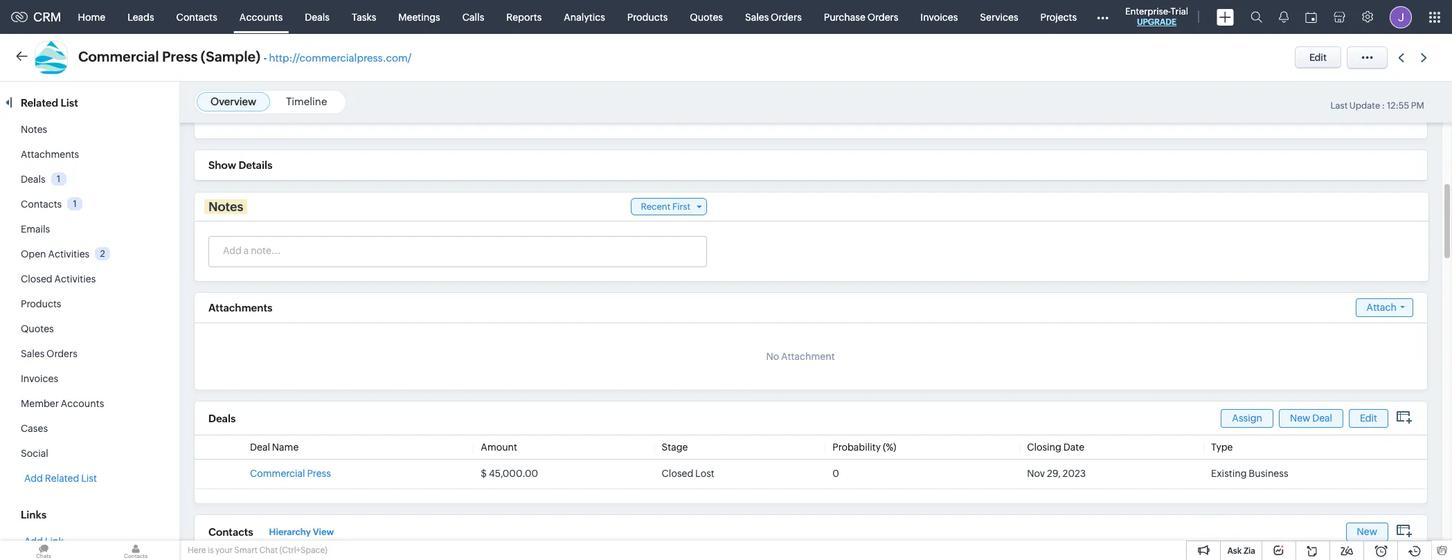 Task type: vqa. For each thing, say whether or not it's contained in the screenshot.
field
no



Task type: locate. For each thing, give the bounding box(es) containing it.
0 vertical spatial add
[[24, 473, 43, 484]]

sales orders inside "sales orders" link
[[745, 11, 802, 23]]

1 horizontal spatial attachments
[[208, 302, 272, 314]]

1 vertical spatial commercial
[[250, 468, 305, 479]]

previous record image
[[1398, 53, 1404, 62]]

0 vertical spatial quotes link
[[679, 0, 734, 34]]

1 vertical spatial new
[[1357, 526, 1377, 537]]

1 horizontal spatial products link
[[616, 0, 679, 34]]

pm
[[1411, 100, 1424, 111]]

0 horizontal spatial press
[[162, 48, 198, 64]]

2 horizontal spatial deals
[[305, 11, 330, 23]]

trial
[[1171, 6, 1188, 17]]

calendar image
[[1305, 11, 1317, 23]]

invoices link
[[909, 0, 969, 34], [21, 373, 58, 384]]

0 vertical spatial edit
[[1309, 52, 1327, 63]]

overview link
[[211, 96, 256, 107]]

closed down stage link
[[662, 468, 693, 479]]

0 horizontal spatial closed
[[21, 274, 52, 285]]

commercial down "deal name" link
[[250, 468, 305, 479]]

activities for closed activities
[[54, 274, 96, 285]]

0 vertical spatial press
[[162, 48, 198, 64]]

0 vertical spatial products link
[[616, 0, 679, 34]]

1 horizontal spatial contacts link
[[165, 0, 228, 34]]

deals link left the tasks
[[294, 0, 341, 34]]

projects link
[[1029, 0, 1088, 34]]

assign link
[[1221, 409, 1273, 428]]

1 vertical spatial list
[[81, 473, 97, 484]]

0 horizontal spatial sales orders
[[21, 348, 77, 359]]

related up notes link
[[21, 97, 58, 109]]

products link right analytics
[[616, 0, 679, 34]]

1 horizontal spatial products
[[627, 11, 668, 23]]

1 horizontal spatial sales orders link
[[734, 0, 813, 34]]

1 vertical spatial invoices link
[[21, 373, 58, 384]]

search image
[[1251, 11, 1262, 23]]

no attachment
[[766, 351, 835, 362]]

details
[[238, 159, 272, 171]]

enterprise-
[[1125, 6, 1171, 17]]

0 horizontal spatial list
[[61, 97, 78, 109]]

projects
[[1040, 11, 1077, 23]]

deal left name
[[250, 442, 270, 453]]

0 horizontal spatial accounts
[[61, 398, 104, 409]]

recent first
[[641, 201, 690, 212]]

edit down calendar image at right top
[[1309, 52, 1327, 63]]

closed activities
[[21, 274, 96, 285]]

crm link
[[11, 10, 61, 24]]

activities for open activities
[[48, 249, 89, 260]]

1 vertical spatial invoices
[[21, 373, 58, 384]]

0 horizontal spatial sales orders link
[[21, 348, 77, 359]]

0 horizontal spatial invoices link
[[21, 373, 58, 384]]

closed
[[21, 274, 52, 285], [662, 468, 693, 479]]

0 horizontal spatial deals link
[[21, 174, 45, 185]]

(%)
[[883, 442, 896, 453]]

leads link
[[116, 0, 165, 34]]

1 horizontal spatial closed
[[662, 468, 693, 479]]

enterprise-trial upgrade
[[1125, 6, 1188, 27]]

emails link
[[21, 224, 50, 235]]

attachments
[[21, 149, 79, 160], [208, 302, 272, 314]]

0 horizontal spatial 1
[[57, 174, 60, 184]]

1 vertical spatial sales
[[21, 348, 45, 359]]

show details
[[208, 159, 272, 171]]

assign
[[1232, 412, 1262, 423]]

0 vertical spatial sales
[[745, 11, 769, 23]]

new link
[[1346, 522, 1388, 541]]

add down social link
[[24, 473, 43, 484]]

0 horizontal spatial products link
[[21, 298, 61, 310]]

0 horizontal spatial commercial
[[78, 48, 159, 64]]

0 horizontal spatial contacts link
[[21, 199, 62, 210]]

1 horizontal spatial invoices link
[[909, 0, 969, 34]]

notes up attachments link
[[21, 124, 47, 135]]

edit
[[1309, 52, 1327, 63], [1360, 412, 1377, 423]]

accounts right "member"
[[61, 398, 104, 409]]

commercial
[[78, 48, 159, 64], [250, 468, 305, 479]]

sales
[[745, 11, 769, 23], [21, 348, 45, 359]]

0 vertical spatial invoices
[[920, 11, 958, 23]]

0 vertical spatial attachments
[[21, 149, 79, 160]]

edit inside 'edit' button
[[1309, 52, 1327, 63]]

1 vertical spatial edit
[[1360, 412, 1377, 423]]

closed for closed activities
[[21, 274, 52, 285]]

1
[[57, 174, 60, 184], [73, 199, 77, 209]]

new deal link
[[1279, 409, 1343, 428]]

invoices up "member"
[[21, 373, 58, 384]]

1 horizontal spatial press
[[307, 468, 331, 479]]

1 for deals
[[57, 174, 60, 184]]

orders
[[771, 11, 802, 23], [867, 11, 898, 23], [46, 348, 77, 359]]

closing date link
[[1027, 442, 1084, 453]]

0 vertical spatial sales orders link
[[734, 0, 813, 34]]

0 horizontal spatial deal
[[250, 442, 270, 453]]

1 vertical spatial notes
[[208, 199, 243, 214]]

1 horizontal spatial quotes
[[690, 11, 723, 23]]

0 vertical spatial commercial
[[78, 48, 159, 64]]

no
[[766, 351, 779, 362]]

press for commercial press
[[307, 468, 331, 479]]

first
[[672, 201, 690, 212]]

contacts up the your
[[208, 526, 253, 538]]

0 vertical spatial deals link
[[294, 0, 341, 34]]

open activities
[[21, 249, 89, 260]]

accounts up -
[[239, 11, 283, 23]]

products right analytics
[[627, 11, 668, 23]]

nov
[[1027, 468, 1045, 479]]

1 vertical spatial press
[[307, 468, 331, 479]]

invoices link up "member"
[[21, 373, 58, 384]]

contacts
[[176, 11, 217, 23], [21, 199, 62, 210], [208, 526, 253, 538]]

0 vertical spatial deal
[[1312, 412, 1332, 423]]

(sample)
[[201, 48, 261, 64]]

1 horizontal spatial deals link
[[294, 0, 341, 34]]

1 horizontal spatial orders
[[771, 11, 802, 23]]

chats image
[[0, 541, 87, 560]]

press for commercial press (sample) - http://commercialpress.com/
[[162, 48, 198, 64]]

1 down attachments link
[[57, 174, 60, 184]]

orders for right "sales orders" link
[[771, 11, 802, 23]]

closed down open
[[21, 274, 52, 285]]

invoices left services
[[920, 11, 958, 23]]

create menu element
[[1208, 0, 1242, 34]]

attach link
[[1355, 298, 1413, 317]]

contacts link
[[165, 0, 228, 34], [21, 199, 62, 210]]

0 vertical spatial products
[[627, 11, 668, 23]]

amount
[[481, 442, 517, 453]]

meetings link
[[387, 0, 451, 34]]

add
[[24, 473, 43, 484], [24, 536, 43, 547]]

1 horizontal spatial list
[[81, 473, 97, 484]]

contacts image
[[92, 541, 179, 560]]

1 horizontal spatial quotes link
[[679, 0, 734, 34]]

0 vertical spatial 1
[[57, 174, 60, 184]]

related down social link
[[45, 473, 79, 484]]

profile image
[[1390, 6, 1412, 28]]

1 horizontal spatial invoices
[[920, 11, 958, 23]]

orders left the purchase
[[771, 11, 802, 23]]

1 vertical spatial quotes link
[[21, 323, 54, 334]]

0 vertical spatial contacts link
[[165, 0, 228, 34]]

1 vertical spatial add
[[24, 536, 43, 547]]

business
[[1249, 468, 1288, 479]]

accounts
[[239, 11, 283, 23], [61, 398, 104, 409]]

contacts up emails
[[21, 199, 62, 210]]

add for add related list
[[24, 473, 43, 484]]

activities up the "closed activities" link
[[48, 249, 89, 260]]

1 vertical spatial products
[[21, 298, 61, 310]]

analytics link
[[553, 0, 616, 34]]

closing date
[[1027, 442, 1084, 453]]

contacts up (sample)
[[176, 11, 217, 23]]

1 horizontal spatial new
[[1357, 526, 1377, 537]]

0 vertical spatial sales orders
[[745, 11, 802, 23]]

0 horizontal spatial new
[[1290, 412, 1310, 423]]

1 horizontal spatial 1
[[73, 199, 77, 209]]

purchase orders
[[824, 11, 898, 23]]

1 vertical spatial deals link
[[21, 174, 45, 185]]

type link
[[1211, 442, 1233, 453]]

1 horizontal spatial sales orders
[[745, 11, 802, 23]]

commercial down leads
[[78, 48, 159, 64]]

quotes link
[[679, 0, 734, 34], [21, 323, 54, 334]]

products down closed activities at the left
[[21, 298, 61, 310]]

stage link
[[662, 442, 688, 453]]

edit right new deal
[[1360, 412, 1377, 423]]

0 vertical spatial accounts
[[239, 11, 283, 23]]

1 horizontal spatial edit
[[1360, 412, 1377, 423]]

probability
[[833, 442, 881, 453]]

probability (%) link
[[833, 442, 896, 453]]

attach
[[1367, 302, 1397, 313]]

orders up member accounts "link"
[[46, 348, 77, 359]]

0 horizontal spatial edit
[[1309, 52, 1327, 63]]

1 vertical spatial closed
[[662, 468, 693, 479]]

0 vertical spatial notes
[[21, 124, 47, 135]]

0 horizontal spatial notes
[[21, 124, 47, 135]]

1 horizontal spatial sales
[[745, 11, 769, 23]]

products link down closed activities at the left
[[21, 298, 61, 310]]

contacts link up (sample)
[[165, 0, 228, 34]]

1 vertical spatial attachments
[[208, 302, 272, 314]]

0 horizontal spatial deals
[[21, 174, 45, 185]]

contacts link up emails
[[21, 199, 62, 210]]

2 add from the top
[[24, 536, 43, 547]]

0 vertical spatial list
[[61, 97, 78, 109]]

existing business
[[1211, 468, 1288, 479]]

accounts link
[[228, 0, 294, 34]]

2 vertical spatial deals
[[208, 413, 236, 424]]

0 vertical spatial activities
[[48, 249, 89, 260]]

1 vertical spatial products link
[[21, 298, 61, 310]]

activities
[[48, 249, 89, 260], [54, 274, 96, 285]]

related list
[[21, 97, 80, 109]]

1 up open activities
[[73, 199, 77, 209]]

1 add from the top
[[24, 473, 43, 484]]

next record image
[[1421, 53, 1430, 62]]

orders right the purchase
[[867, 11, 898, 23]]

signals element
[[1271, 0, 1297, 34]]

add left link
[[24, 536, 43, 547]]

1 horizontal spatial notes
[[208, 199, 243, 214]]

1 vertical spatial related
[[45, 473, 79, 484]]

open
[[21, 249, 46, 260]]

deal left the edit link
[[1312, 412, 1332, 423]]

commercial for commercial press (sample) - http://commercialpress.com/
[[78, 48, 159, 64]]

invoices link left services
[[909, 0, 969, 34]]

sales orders link
[[734, 0, 813, 34], [21, 348, 77, 359]]

0 vertical spatial new
[[1290, 412, 1310, 423]]

deals link down attachments link
[[21, 174, 45, 185]]

activities down open activities
[[54, 274, 96, 285]]

1 horizontal spatial deal
[[1312, 412, 1332, 423]]

Add a note... field
[[209, 244, 706, 258]]

calls link
[[451, 0, 495, 34]]

show
[[208, 159, 236, 171]]

1 vertical spatial 1
[[73, 199, 77, 209]]

2 horizontal spatial orders
[[867, 11, 898, 23]]

here is your smart chat (ctrl+space)
[[188, 546, 327, 555]]

notes down show
[[208, 199, 243, 214]]

1 horizontal spatial commercial
[[250, 468, 305, 479]]

closing
[[1027, 442, 1061, 453]]

1 vertical spatial activities
[[54, 274, 96, 285]]

closed lost
[[662, 468, 714, 479]]

products link
[[616, 0, 679, 34], [21, 298, 61, 310]]

0 vertical spatial closed
[[21, 274, 52, 285]]

notes
[[21, 124, 47, 135], [208, 199, 243, 214]]



Task type: describe. For each thing, give the bounding box(es) containing it.
social
[[21, 448, 48, 459]]

1 vertical spatial deal
[[250, 442, 270, 453]]

timeline link
[[286, 96, 327, 107]]

0 horizontal spatial quotes
[[21, 323, 54, 334]]

29,
[[1047, 468, 1061, 479]]

commercial press
[[250, 468, 331, 479]]

commercial for commercial press
[[250, 468, 305, 479]]

home link
[[67, 0, 116, 34]]

hierarchy view
[[269, 527, 334, 537]]

-
[[264, 52, 267, 64]]

reports
[[506, 11, 542, 23]]

signals image
[[1279, 11, 1289, 23]]

0 horizontal spatial products
[[21, 298, 61, 310]]

here
[[188, 546, 206, 555]]

add link
[[24, 536, 64, 547]]

update
[[1349, 100, 1380, 111]]

services link
[[969, 0, 1029, 34]]

0 vertical spatial invoices link
[[909, 0, 969, 34]]

Other Modules field
[[1088, 6, 1118, 28]]

tasks link
[[341, 0, 387, 34]]

existing
[[1211, 468, 1247, 479]]

0
[[833, 468, 839, 479]]

0 vertical spatial quotes
[[690, 11, 723, 23]]

0 vertical spatial related
[[21, 97, 58, 109]]

last update : 12:55 pm
[[1331, 100, 1424, 111]]

services
[[980, 11, 1018, 23]]

crm
[[33, 10, 61, 24]]

open activities link
[[21, 249, 89, 260]]

orders for purchase orders link on the right of the page
[[867, 11, 898, 23]]

analytics
[[564, 11, 605, 23]]

(ctrl+space)
[[279, 546, 327, 555]]

recent
[[641, 201, 670, 212]]

1 vertical spatial sales orders link
[[21, 348, 77, 359]]

member
[[21, 398, 59, 409]]

closed for closed lost
[[662, 468, 693, 479]]

name
[[272, 442, 299, 453]]

0 horizontal spatial invoices
[[21, 373, 58, 384]]

ask zia
[[1227, 546, 1255, 556]]

cases link
[[21, 423, 48, 434]]

2023
[[1063, 468, 1086, 479]]

social link
[[21, 448, 48, 459]]

http://commercialpress.com/ link
[[269, 52, 412, 64]]

2
[[100, 248, 105, 259]]

show details link
[[208, 159, 272, 171]]

ask
[[1227, 546, 1242, 556]]

1 vertical spatial contacts
[[21, 199, 62, 210]]

attachments link
[[21, 149, 79, 160]]

1 horizontal spatial deals
[[208, 413, 236, 424]]

smart
[[234, 546, 258, 555]]

new for new deal
[[1290, 412, 1310, 423]]

calls
[[462, 11, 484, 23]]

0 horizontal spatial orders
[[46, 348, 77, 359]]

chat
[[259, 546, 278, 555]]

add related list
[[24, 473, 97, 484]]

commercial press link
[[250, 468, 331, 479]]

purchase orders link
[[813, 0, 909, 34]]

http://commercialpress.com/
[[269, 52, 412, 64]]

$
[[481, 468, 487, 479]]

amount link
[[481, 442, 517, 453]]

add for add link
[[24, 536, 43, 547]]

your
[[215, 546, 233, 555]]

0 vertical spatial deals
[[305, 11, 330, 23]]

12:55
[[1387, 100, 1409, 111]]

0 horizontal spatial sales
[[21, 348, 45, 359]]

leads
[[128, 11, 154, 23]]

1 horizontal spatial accounts
[[239, 11, 283, 23]]

lost
[[695, 468, 714, 479]]

new deal
[[1290, 412, 1332, 423]]

meetings
[[398, 11, 440, 23]]

2 vertical spatial contacts
[[208, 526, 253, 538]]

type
[[1211, 442, 1233, 453]]

view
[[313, 527, 334, 537]]

:
[[1382, 100, 1385, 111]]

new for new
[[1357, 526, 1377, 537]]

1 vertical spatial deals
[[21, 174, 45, 185]]

zia
[[1244, 546, 1255, 556]]

member accounts
[[21, 398, 104, 409]]

cases
[[21, 423, 48, 434]]

upgrade
[[1137, 17, 1177, 27]]

$ 45,000.00
[[481, 468, 538, 479]]

profile element
[[1381, 0, 1420, 34]]

edit inside the edit link
[[1360, 412, 1377, 423]]

link
[[45, 536, 64, 547]]

purchase
[[824, 11, 865, 23]]

search element
[[1242, 0, 1271, 34]]

1 vertical spatial accounts
[[61, 398, 104, 409]]

create menu image
[[1217, 9, 1234, 25]]

probability (%)
[[833, 442, 896, 453]]

timeline
[[286, 96, 327, 107]]

1 for contacts
[[73, 199, 77, 209]]

45,000.00
[[489, 468, 538, 479]]

emails
[[21, 224, 50, 235]]

edit link
[[1349, 409, 1388, 428]]

edit button
[[1295, 46, 1341, 69]]

date
[[1063, 442, 1084, 453]]

last
[[1331, 100, 1348, 111]]

home
[[78, 11, 105, 23]]

commercial press (sample) - http://commercialpress.com/
[[78, 48, 412, 64]]

links
[[21, 509, 46, 521]]

0 horizontal spatial quotes link
[[21, 323, 54, 334]]

0 vertical spatial contacts
[[176, 11, 217, 23]]

1 vertical spatial sales orders
[[21, 348, 77, 359]]

notes link
[[21, 124, 47, 135]]



